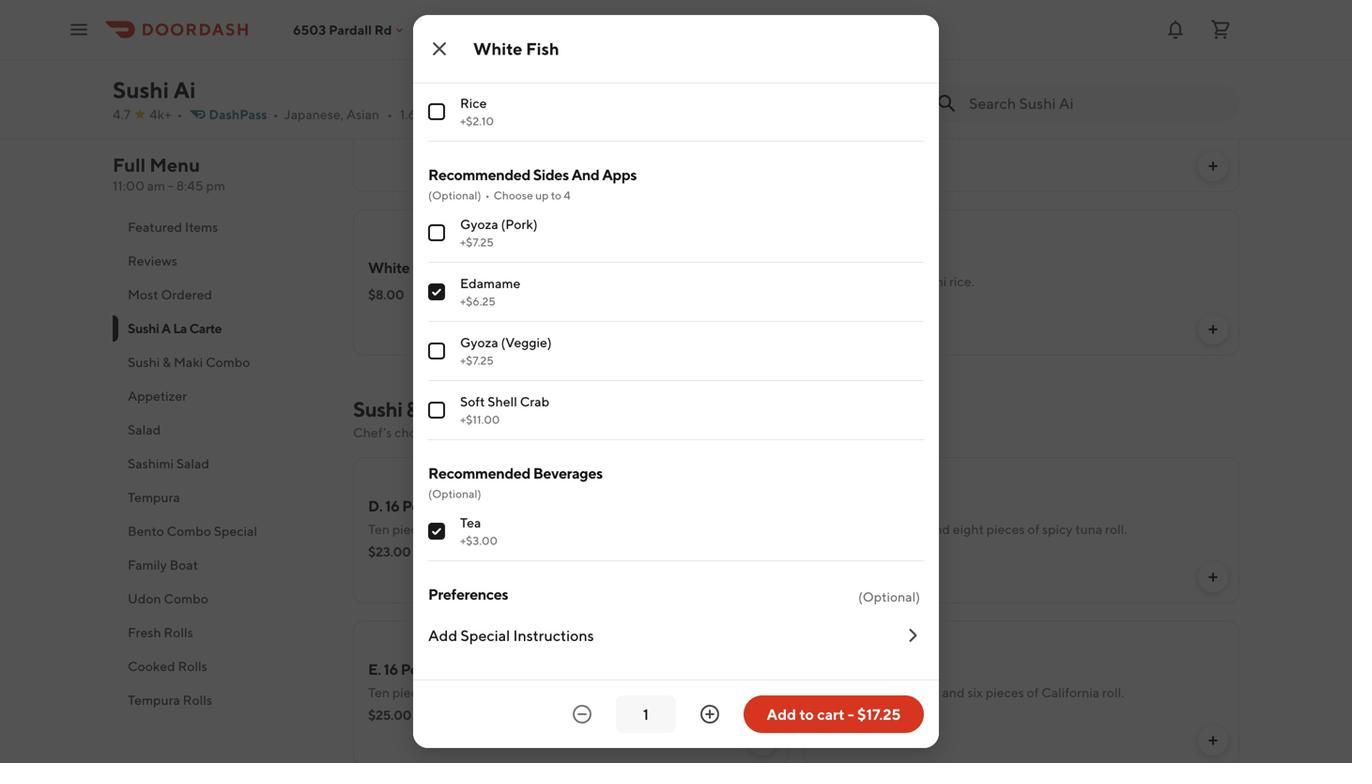 Task type: locate. For each thing, give the bounding box(es) containing it.
& inside sushi & maki combo chef's choice sushi and miso soup.
[[406, 397, 419, 422]]

white fish inside white fish dialog
[[473, 38, 559, 59]]

recommended inside the recommended sides and apps (optional) • choose up to 4
[[428, 166, 530, 184]]

+$7.25 inside gyoza (pork) +$7.25
[[460, 236, 494, 249]]

recommended inside 'recommended beverages (optional)'
[[428, 464, 530, 482]]

gyoza (veggie) +$7.25
[[460, 335, 552, 367]]

sushi left a
[[128, 321, 159, 336]]

white fish left edamame
[[368, 259, 440, 277]]

0 vertical spatial add
[[428, 627, 457, 645]]

1 vertical spatial to
[[551, 189, 561, 202]]

(veggie)
[[501, 335, 552, 350]]

- inside full menu 11:00 am - 8:45 pm
[[168, 178, 174, 193]]

roll. inside e. 16 pcs. ten pieces of sushi and six pieces of california roll. $25.00
[[641, 685, 663, 700]]

• for dashpass
[[273, 107, 278, 122]]

notification bell image
[[1164, 18, 1187, 41]]

sushi & maki combo button
[[113, 346, 331, 379]]

1 horizontal spatial maki
[[423, 397, 467, 422]]

boat
[[170, 557, 198, 573]]

16 right d.
[[385, 497, 399, 515]]

sushi up 92% (13)
[[895, 522, 925, 537]]

& for sushi & maki combo chef's choice sushi and miso soup.
[[406, 397, 419, 422]]

1 horizontal spatial add
[[767, 706, 796, 723]]

sushi up 4.7
[[113, 77, 169, 103]]

sushi a la carte
[[128, 321, 222, 336]]

add
[[428, 627, 457, 645], [767, 706, 796, 723]]

cooked
[[128, 659, 175, 674]]

six
[[819, 522, 836, 537]]

cart
[[817, 706, 845, 723]]

0 vertical spatial tempura
[[128, 490, 180, 505]]

six inside eight pieces of sushi and six pieces of california roll. $21.00
[[967, 685, 983, 700]]

gyoza inside gyoza (pork) +$7.25
[[460, 216, 498, 232]]

• for $19.99
[[861, 544, 866, 560]]

1 vertical spatial &
[[406, 397, 419, 422]]

1 ten from the top
[[368, 522, 390, 537]]

pieces inside two pieces of shrimp sushi $8.00
[[844, 110, 882, 126]]

0 vertical spatial recommended
[[428, 166, 530, 184]]

add down "preferences"
[[428, 627, 457, 645]]

recommended
[[428, 166, 530, 184], [428, 464, 530, 482]]

white fish dialog
[[413, 0, 939, 748]]

miso soup +$2.10
[[460, 36, 523, 69]]

maki down la
[[174, 354, 203, 370]]

0 vertical spatial $8.00
[[819, 133, 855, 148]]

1 vertical spatial +$7.25
[[460, 354, 494, 367]]

pcs.
[[402, 497, 429, 515], [401, 661, 427, 678]]

to inside the recommended sides and apps (optional) • choose up to 4
[[551, 189, 561, 202]]

rolls up the tempura rolls
[[178, 659, 207, 674]]

maki inside 'button'
[[174, 354, 203, 370]]

sides
[[533, 166, 569, 184]]

add item to cart image for eight
[[1206, 733, 1221, 748]]

- right am
[[168, 178, 174, 193]]

1 vertical spatial rolls
[[178, 659, 207, 674]]

rice
[[460, 95, 487, 111]]

tuna
[[1075, 522, 1102, 537]]

recommended sides and apps (optional) • choose up to 4
[[428, 166, 637, 202]]

miso
[[460, 36, 489, 52]]

pcs. right e.
[[401, 661, 427, 678]]

beverages
[[533, 464, 603, 482]]

fish inside dialog
[[526, 38, 559, 59]]

pcs. inside e. 16 pcs. ten pieces of sushi and six pieces of california roll. $25.00
[[401, 661, 427, 678]]

sushi for sushi a la carte
[[128, 321, 159, 336]]

0 vertical spatial fish
[[526, 38, 559, 59]]

0 vertical spatial pcs.
[[402, 497, 429, 515]]

open menu image
[[68, 18, 90, 41]]

group
[[428, 0, 924, 142]]

spicy
[[1042, 522, 1073, 537]]

special inside the add special instructions button
[[460, 627, 510, 645]]

fish
[[526, 38, 559, 59], [412, 259, 440, 277]]

up
[[528, 8, 541, 22], [535, 189, 549, 202]]

rolls for fresh rolls
[[164, 625, 193, 640]]

2 +$2.10 from the top
[[460, 115, 494, 128]]

1 vertical spatial 16
[[384, 661, 398, 678]]

0 vertical spatial white fish
[[473, 38, 559, 59]]

sushi up 100% (8)
[[448, 522, 478, 537]]

and for e.
[[481, 685, 504, 700]]

recommended down miso
[[428, 464, 530, 482]]

0 vertical spatial -
[[168, 178, 174, 193]]

eight
[[953, 522, 984, 537]]

16 inside d. 16 pcs. ten pieces of sushi and six  pieces of crunch roll.
[[385, 497, 399, 515]]

tempura rolls
[[128, 692, 212, 708]]

six for d. 16 pcs.
[[506, 522, 522, 537]]

rolls inside fresh rolls button
[[164, 625, 193, 640]]

+$2.10 down rice
[[460, 115, 494, 128]]

2 add item to cart image from the top
[[1206, 322, 1221, 337]]

rolls
[[164, 625, 193, 640], [178, 659, 207, 674], [183, 692, 212, 708]]

e.
[[368, 661, 381, 678]]

(optional) up gyoza (pork) +$7.25
[[428, 189, 481, 202]]

combo inside 'button'
[[206, 354, 250, 370]]

tempura down sashimi
[[128, 490, 180, 505]]

+$2.10 down 'miso'
[[460, 55, 494, 69]]

sushi right eight
[[909, 685, 940, 700]]

0 horizontal spatial special
[[214, 523, 257, 539]]

add for add to cart - $17.25
[[767, 706, 796, 723]]

add item to cart image
[[1206, 159, 1221, 174], [1206, 322, 1221, 337], [1206, 570, 1221, 585], [1206, 733, 1221, 748]]

maki up choice
[[423, 397, 467, 422]]

100% (8)
[[441, 544, 494, 560]]

1 horizontal spatial white fish
[[473, 38, 559, 59]]

rolls inside 'tempura rolls' button
[[183, 692, 212, 708]]

0 horizontal spatial salad
[[128, 422, 161, 438]]

cooked rolls button
[[113, 650, 331, 684]]

0 vertical spatial white
[[473, 38, 522, 59]]

0 vertical spatial maki
[[174, 354, 203, 370]]

1 vertical spatial salad
[[176, 456, 209, 471]]

tempura down cooked
[[128, 692, 180, 708]]

(optional) • select up to 1
[[428, 8, 561, 22]]

0 vertical spatial special
[[214, 523, 257, 539]]

4 add item to cart image from the top
[[1206, 733, 1221, 748]]

white fish
[[473, 38, 559, 59], [368, 259, 440, 277]]

featured items
[[128, 219, 218, 235]]

rolls for tempura rolls
[[183, 692, 212, 708]]

16 inside e. 16 pcs. ten pieces of sushi and six pieces of california roll. $25.00
[[384, 661, 398, 678]]

special inside bento combo special button
[[214, 523, 257, 539]]

sushi for sushi & maki combo
[[128, 354, 160, 370]]

gyoza left (pork)
[[460, 216, 498, 232]]

sushi right on on the right
[[916, 274, 947, 289]]

white fish down select
[[473, 38, 559, 59]]

mi
[[419, 107, 433, 122]]

1 horizontal spatial white
[[473, 38, 522, 59]]

2 recommended from the top
[[428, 464, 530, 482]]

rolls right the fresh
[[164, 625, 193, 640]]

salad right sashimi
[[176, 456, 209, 471]]

family boat button
[[113, 548, 331, 582]]

& up choice
[[406, 397, 419, 422]]

add left the cart
[[767, 706, 796, 723]]

0 vertical spatial add item to cart image
[[755, 0, 770, 10]]

pm
[[206, 178, 225, 193]]

to left 4 at the top of the page
[[551, 189, 561, 202]]

+$7.25 for gyoza (veggie)
[[460, 354, 494, 367]]

to left the cart
[[799, 706, 814, 723]]

0 horizontal spatial add
[[428, 627, 457, 645]]

$8.00
[[819, 133, 855, 148], [368, 287, 404, 302]]

combo inside sushi & maki combo chef's choice sushi and miso soup.
[[471, 397, 539, 422]]

fish right the soup
[[526, 38, 559, 59]]

6503 pardall rd button
[[293, 22, 407, 37]]

items
[[185, 219, 218, 235]]

$8.00 down two
[[819, 133, 855, 148]]

to left 1
[[544, 8, 554, 22]]

gyoza for gyoza (pork)
[[460, 216, 498, 232]]

tea +$3.00
[[460, 515, 498, 547]]

1 vertical spatial maki
[[423, 397, 467, 422]]

crab
[[520, 394, 549, 409]]

ten for d.
[[368, 522, 390, 537]]

+$7.25 up edamame
[[460, 236, 494, 249]]

ordered
[[161, 287, 212, 302]]

sushi down add special instructions
[[448, 685, 478, 700]]

1 add item to cart image from the top
[[1206, 159, 1221, 174]]

full
[[113, 154, 146, 176]]

six for e. 16 pcs.
[[506, 685, 522, 700]]

sushi inside d. 16 pcs. ten pieces of sushi and six  pieces of crunch roll.
[[448, 522, 478, 537]]

0 horizontal spatial california
[[580, 685, 638, 700]]

california inside eight pieces of sushi and six pieces of california roll. $21.00
[[1041, 685, 1100, 700]]

group inside white fish dialog
[[428, 0, 924, 142]]

reviews button
[[113, 244, 331, 278]]

1 vertical spatial white fish
[[368, 259, 440, 277]]

bento combo special
[[128, 523, 257, 539]]

1 +$7.25 from the top
[[460, 236, 494, 249]]

1 gyoza from the top
[[460, 216, 498, 232]]

sushi inside sushi & maki combo chef's choice sushi and miso soup.
[[437, 425, 467, 440]]

eight pieces of sushi and six pieces of california roll. $21.00
[[819, 685, 1124, 723]]

most ordered button
[[113, 278, 331, 312]]

ten inside e. 16 pcs. ten pieces of sushi and six pieces of california roll. $25.00
[[368, 685, 390, 700]]

1 recommended from the top
[[428, 166, 530, 184]]

- right the cart
[[848, 706, 854, 723]]

ten inside d. 16 pcs. ten pieces of sushi and six  pieces of crunch roll.
[[368, 522, 390, 537]]

full menu 11:00 am - 8:45 pm
[[113, 154, 225, 193]]

sushi ai
[[113, 77, 196, 103]]

and inside sushi & maki combo chef's choice sushi and miso soup.
[[470, 425, 492, 440]]

add item to cart image for chirashi
[[1206, 322, 1221, 337]]

$8.00 left +$6.25
[[368, 287, 404, 302]]

$17.25
[[857, 706, 901, 723]]

pieces
[[844, 110, 882, 126], [392, 522, 431, 537], [524, 522, 563, 537], [839, 522, 877, 537], [986, 522, 1025, 537], [392, 685, 431, 700], [524, 685, 563, 700], [854, 685, 892, 700], [986, 685, 1024, 700]]

special down tempura button
[[214, 523, 257, 539]]

1 vertical spatial tempura
[[128, 692, 180, 708]]

salad up sashimi
[[128, 422, 161, 438]]

• left choose
[[485, 189, 490, 202]]

and inside d. 16 pcs. ten pieces of sushi and six  pieces of crunch roll.
[[481, 522, 504, 537]]

+$2.10 inside miso soup +$2.10
[[460, 55, 494, 69]]

maki for sushi & maki combo
[[174, 354, 203, 370]]

0 horizontal spatial white
[[368, 259, 410, 277]]

sushi inside sushi & maki combo chef's choice sushi and miso soup.
[[353, 397, 402, 422]]

16 for e.
[[384, 661, 398, 678]]

(optional) up the tea
[[428, 487, 481, 500]]

pardall
[[329, 22, 372, 37]]

roll. inside d. 16 pcs. ten pieces of sushi and six  pieces of crunch roll.
[[624, 522, 646, 537]]

sushi up the chef's on the left bottom of page
[[353, 397, 402, 422]]

1 vertical spatial add
[[767, 706, 796, 723]]

0 horizontal spatial fish
[[412, 259, 440, 277]]

0 horizontal spatial &
[[163, 354, 171, 370]]

eight
[[819, 685, 851, 700]]

six inside d. 16 pcs. ten pieces of sushi and six  pieces of crunch roll.
[[506, 522, 522, 537]]

2 gyoza from the top
[[460, 335, 498, 350]]

ten down d.
[[368, 522, 390, 537]]

Item Search search field
[[969, 93, 1224, 114]]

1 vertical spatial add item to cart image
[[755, 733, 770, 748]]

add to cart - $17.25
[[767, 706, 901, 723]]

sushi right shrimp
[[943, 110, 973, 126]]

+$7.25 up the soft
[[460, 354, 494, 367]]

0 vertical spatial rolls
[[164, 625, 193, 640]]

2 california from the left
[[1041, 685, 1100, 700]]

2 +$7.25 from the top
[[460, 354, 494, 367]]

up down 'sides'
[[535, 189, 549, 202]]

1 +$2.10 from the top
[[460, 55, 494, 69]]

1 horizontal spatial special
[[460, 627, 510, 645]]

add item to cart image
[[755, 0, 770, 10], [755, 733, 770, 748]]

1 vertical spatial pcs.
[[401, 661, 427, 678]]

(optional) inside 'recommended beverages (optional)'
[[428, 487, 481, 500]]

None checkbox
[[428, 103, 445, 120], [428, 284, 445, 300], [428, 523, 445, 540], [428, 103, 445, 120], [428, 284, 445, 300], [428, 523, 445, 540]]

maki
[[174, 354, 203, 370], [423, 397, 467, 422]]

sushi inside 'button'
[[128, 354, 160, 370]]

+$7.25 inside gyoza (veggie) +$7.25
[[460, 354, 494, 367]]

1 vertical spatial white
[[368, 259, 410, 277]]

16 right e.
[[384, 661, 398, 678]]

0 horizontal spatial -
[[168, 178, 174, 193]]

pcs. inside d. 16 pcs. ten pieces of sushi and six  pieces of crunch roll.
[[402, 497, 429, 515]]

rolls down cooked rolls button
[[183, 692, 212, 708]]

• left select
[[485, 8, 490, 22]]

1 horizontal spatial california
[[1041, 685, 1100, 700]]

1 vertical spatial recommended
[[428, 464, 530, 482]]

0 vertical spatial 16
[[385, 497, 399, 515]]

soup
[[492, 36, 523, 52]]

sushi inside eight pieces of sushi and six pieces of california roll. $21.00
[[909, 685, 940, 700]]

up left 1
[[528, 8, 541, 22]]

None checkbox
[[428, 44, 445, 61], [428, 224, 445, 241], [428, 343, 445, 360], [428, 402, 445, 419], [428, 44, 445, 61], [428, 224, 445, 241], [428, 343, 445, 360], [428, 402, 445, 419]]

white
[[473, 38, 522, 59], [368, 259, 410, 277]]

close white fish image
[[428, 38, 451, 60]]

(optional) inside the recommended sides and apps (optional) • choose up to 4
[[428, 189, 481, 202]]

recommended up choose
[[428, 166, 530, 184]]

1 vertical spatial $8.00
[[368, 287, 404, 302]]

1 horizontal spatial fish
[[526, 38, 559, 59]]

2 vertical spatial to
[[799, 706, 814, 723]]

1 vertical spatial special
[[460, 627, 510, 645]]

recommended beverages group
[[428, 463, 924, 561]]

bento
[[128, 523, 164, 539]]

add for add special instructions
[[428, 627, 457, 645]]

• right 4k+
[[177, 107, 182, 122]]

gyoza down +$6.25
[[460, 335, 498, 350]]

1 vertical spatial +$2.10
[[460, 115, 494, 128]]

0 vertical spatial salad
[[128, 422, 161, 438]]

six inside e. 16 pcs. ten pieces of sushi and six pieces of california roll. $25.00
[[506, 685, 522, 700]]

rd
[[374, 22, 392, 37]]

special down "preferences"
[[460, 627, 510, 645]]

and inside e. 16 pcs. ten pieces of sushi and six pieces of california roll. $25.00
[[481, 685, 504, 700]]

yellowtail
[[368, 95, 432, 113]]

combo up "appetizer" button
[[206, 354, 250, 370]]

maki inside sushi & maki combo chef's choice sushi and miso soup.
[[423, 397, 467, 422]]

1 vertical spatial -
[[848, 706, 854, 723]]

group containing miso soup
[[428, 0, 924, 142]]

-
[[168, 178, 174, 193], [848, 706, 854, 723]]

$8.00 inside two pieces of shrimp sushi $8.00
[[819, 133, 855, 148]]

2 tempura from the top
[[128, 692, 180, 708]]

sashimi salad
[[128, 456, 209, 471]]

sushi down the soft
[[437, 425, 467, 440]]

choice
[[395, 425, 434, 440]]

1 horizontal spatial -
[[848, 706, 854, 723]]

0 vertical spatial ten
[[368, 522, 390, 537]]

+$2.10
[[460, 55, 494, 69], [460, 115, 494, 128]]

0 horizontal spatial maki
[[174, 354, 203, 370]]

& down a
[[163, 354, 171, 370]]

0 horizontal spatial $8.00
[[368, 287, 404, 302]]

rolls inside cooked rolls button
[[178, 659, 207, 674]]

pcs. right d.
[[402, 497, 429, 515]]

•
[[485, 8, 490, 22], [177, 107, 182, 122], [273, 107, 278, 122], [387, 107, 392, 122], [485, 189, 490, 202], [861, 544, 866, 560]]

1 horizontal spatial salad
[[176, 456, 209, 471]]

0 vertical spatial +$7.25
[[460, 236, 494, 249]]

0 vertical spatial +$2.10
[[460, 55, 494, 69]]

1 vertical spatial ten
[[368, 685, 390, 700]]

tempura
[[128, 490, 180, 505], [128, 692, 180, 708]]

recommended sides and apps group
[[428, 164, 924, 440]]

1 california from the left
[[580, 685, 638, 700]]

16 for d.
[[385, 497, 399, 515]]

assorted
[[819, 274, 872, 289]]

fish left edamame
[[412, 259, 440, 277]]

• right dashpass
[[273, 107, 278, 122]]

dashpass
[[209, 107, 267, 122]]

1 horizontal spatial &
[[406, 397, 419, 422]]

1 vertical spatial gyoza
[[460, 335, 498, 350]]

1 vertical spatial up
[[535, 189, 549, 202]]

2 ten from the top
[[368, 685, 390, 700]]

udon
[[128, 591, 161, 607]]

1 tempura from the top
[[128, 490, 180, 505]]

of
[[885, 110, 897, 126], [433, 522, 446, 537], [565, 522, 578, 537], [880, 522, 892, 537], [1027, 522, 1040, 537], [433, 685, 446, 700], [565, 685, 578, 700], [895, 685, 907, 700], [1027, 685, 1039, 700]]

sushi up appetizer
[[128, 354, 160, 370]]

• up $7.50
[[387, 107, 392, 122]]

• for 4k+
[[177, 107, 182, 122]]

• right $19.99 at right bottom
[[861, 544, 866, 560]]

soft
[[460, 394, 485, 409]]

0 vertical spatial &
[[163, 354, 171, 370]]

ten for e.
[[368, 685, 390, 700]]

gyoza inside gyoza (veggie) +$7.25
[[460, 335, 498, 350]]

1 horizontal spatial $8.00
[[819, 133, 855, 148]]

• inside the recommended sides and apps (optional) • choose up to 4
[[485, 189, 490, 202]]

0 vertical spatial gyoza
[[460, 216, 498, 232]]

ten down e.
[[368, 685, 390, 700]]

combo up miso
[[471, 397, 539, 422]]

& inside 'button'
[[163, 354, 171, 370]]

+$3.00
[[460, 534, 498, 547]]

2 vertical spatial rolls
[[183, 692, 212, 708]]



Task type: vqa. For each thing, say whether or not it's contained in the screenshot.
Add item to cart icon related to Chirashi
yes



Task type: describe. For each thing, give the bounding box(es) containing it.
$21.00
[[819, 707, 859, 723]]

4.7
[[113, 107, 131, 122]]

sashimi salad button
[[113, 447, 331, 481]]

of inside two pieces of shrimp sushi $8.00
[[885, 110, 897, 126]]

family
[[128, 557, 167, 573]]

sushi inside two pieces of shrimp sushi $8.00
[[943, 110, 973, 126]]

(optional) down 92%
[[858, 589, 920, 605]]

pcs. for d. 16 pcs.
[[402, 497, 429, 515]]

1
[[557, 8, 561, 22]]

+$6.25
[[460, 295, 496, 308]]

(13)
[[915, 544, 937, 560]]

soup.
[[525, 425, 557, 440]]

appetizer
[[128, 388, 187, 404]]

choose
[[494, 189, 533, 202]]

and inside eight pieces of sushi and six pieces of california roll. $21.00
[[942, 685, 965, 700]]

& for sushi & maki combo
[[163, 354, 171, 370]]

sushi inside e. 16 pcs. ten pieces of sushi and six pieces of california roll. $25.00
[[448, 685, 478, 700]]

shell
[[488, 394, 517, 409]]

instructions
[[513, 627, 594, 645]]

white inside dialog
[[473, 38, 522, 59]]

tempura button
[[113, 481, 331, 515]]

sushi inside chirashi assorted fish on sushi rice.
[[916, 274, 947, 289]]

japanese, asian • 1.6 mi
[[284, 107, 433, 122]]

• for (optional)
[[485, 8, 490, 22]]

$23.00
[[368, 544, 411, 560]]

recommended for recommended sides and apps
[[428, 166, 530, 184]]

recommended beverages (optional)
[[428, 464, 603, 500]]

0 horizontal spatial white fish
[[368, 259, 440, 277]]

- inside button
[[848, 706, 854, 723]]

two pieces of shrimp sushi $8.00
[[819, 110, 973, 148]]

salad button
[[113, 413, 331, 447]]

rice.
[[949, 274, 974, 289]]

(8)
[[477, 544, 494, 560]]

100%
[[441, 544, 475, 560]]

ai
[[173, 77, 196, 103]]

fresh rolls
[[128, 625, 193, 640]]

4k+
[[149, 107, 171, 122]]

d.
[[368, 497, 382, 515]]

bento combo special button
[[113, 515, 331, 548]]

recommended for recommended beverages
[[428, 464, 530, 482]]

d. 16 pcs. ten pieces of sushi and six  pieces of crunch roll.
[[368, 497, 646, 537]]

increase quantity by 1 image
[[699, 703, 721, 726]]

and
[[571, 166, 599, 184]]

sushi & maki combo
[[128, 354, 250, 370]]

tempura for tempura
[[128, 490, 180, 505]]

2 add item to cart image from the top
[[755, 733, 770, 748]]

sushi & maki combo chef's choice sushi and miso soup.
[[353, 397, 557, 440]]

and for sushi
[[470, 425, 492, 440]]

shrimp
[[900, 110, 940, 126]]

(pork)
[[501, 216, 538, 232]]

gyoza for gyoza (veggie)
[[460, 335, 498, 350]]

six pieces of sushi and eight pieces of spicy tuna roll.
[[819, 522, 1127, 537]]

11:00
[[113, 178, 144, 193]]

add to cart - $17.25 button
[[744, 696, 924, 733]]

8:45
[[176, 178, 203, 193]]

menu
[[149, 154, 200, 176]]

4k+ •
[[149, 107, 182, 122]]

and for d.
[[481, 522, 504, 537]]

$19.99
[[819, 544, 857, 560]]

edamame +$6.25
[[460, 276, 520, 308]]

pcs. for e. 16 pcs.
[[401, 661, 427, 678]]

e. 16 pcs. ten pieces of sushi and six pieces of california roll. $25.00
[[368, 661, 663, 723]]

3 add item to cart image from the top
[[1206, 570, 1221, 585]]

family boat
[[128, 557, 198, 573]]

decrease quantity by 1 image
[[571, 703, 593, 726]]

add special instructions
[[428, 627, 594, 645]]

1.6
[[400, 107, 416, 122]]

udon combo button
[[113, 582, 331, 616]]

featured
[[128, 219, 182, 235]]

1 vertical spatial fish
[[412, 259, 440, 277]]

+$11.00
[[460, 413, 500, 426]]

maki for sushi & maki combo chef's choice sushi and miso soup.
[[423, 397, 467, 422]]

combo down boat
[[164, 591, 208, 607]]

apps
[[602, 166, 637, 184]]

udon combo
[[128, 591, 208, 607]]

sushi for sushi ai
[[113, 77, 169, 103]]

$7.50
[[368, 123, 401, 139]]

dashpass •
[[209, 107, 278, 122]]

(optional) up 'miso'
[[428, 8, 481, 22]]

a
[[161, 321, 171, 336]]

california inside e. 16 pcs. ten pieces of sushi and six pieces of california roll. $25.00
[[580, 685, 638, 700]]

chirashi
[[819, 249, 873, 267]]

combo up boat
[[167, 523, 211, 539]]

up inside the recommended sides and apps (optional) • choose up to 4
[[535, 189, 549, 202]]

crunch
[[580, 522, 621, 537]]

$25.00
[[368, 707, 411, 723]]

add item to cart image for two
[[1206, 159, 1221, 174]]

0 items, open order cart image
[[1209, 18, 1232, 41]]

featured items button
[[113, 210, 331, 244]]

appetizer button
[[113, 379, 331, 413]]

miso
[[495, 425, 523, 440]]

most ordered
[[128, 287, 212, 302]]

two
[[819, 110, 841, 126]]

0 vertical spatial to
[[544, 8, 554, 22]]

cooked rolls
[[128, 659, 207, 674]]

soft shell crab +$11.00
[[460, 394, 549, 426]]

reviews
[[128, 253, 177, 269]]

1 add item to cart image from the top
[[755, 0, 770, 10]]

most
[[128, 287, 158, 302]]

0 vertical spatial up
[[528, 8, 541, 22]]

tempura rolls button
[[113, 684, 331, 717]]

tempura for tempura rolls
[[128, 692, 180, 708]]

chef's
[[353, 425, 392, 440]]

+$7.25 for gyoza (pork)
[[460, 236, 494, 249]]

Current quantity is 1 number field
[[627, 704, 665, 725]]

sashimi
[[128, 456, 174, 471]]

6503
[[293, 22, 326, 37]]

rolls for cooked rolls
[[178, 659, 207, 674]]

roll. inside eight pieces of sushi and six pieces of california roll. $21.00
[[1102, 685, 1124, 700]]

to inside button
[[799, 706, 814, 723]]

fresh rolls button
[[113, 616, 331, 650]]

92% (13)
[[887, 544, 937, 560]]

preferences
[[428, 585, 508, 603]]



